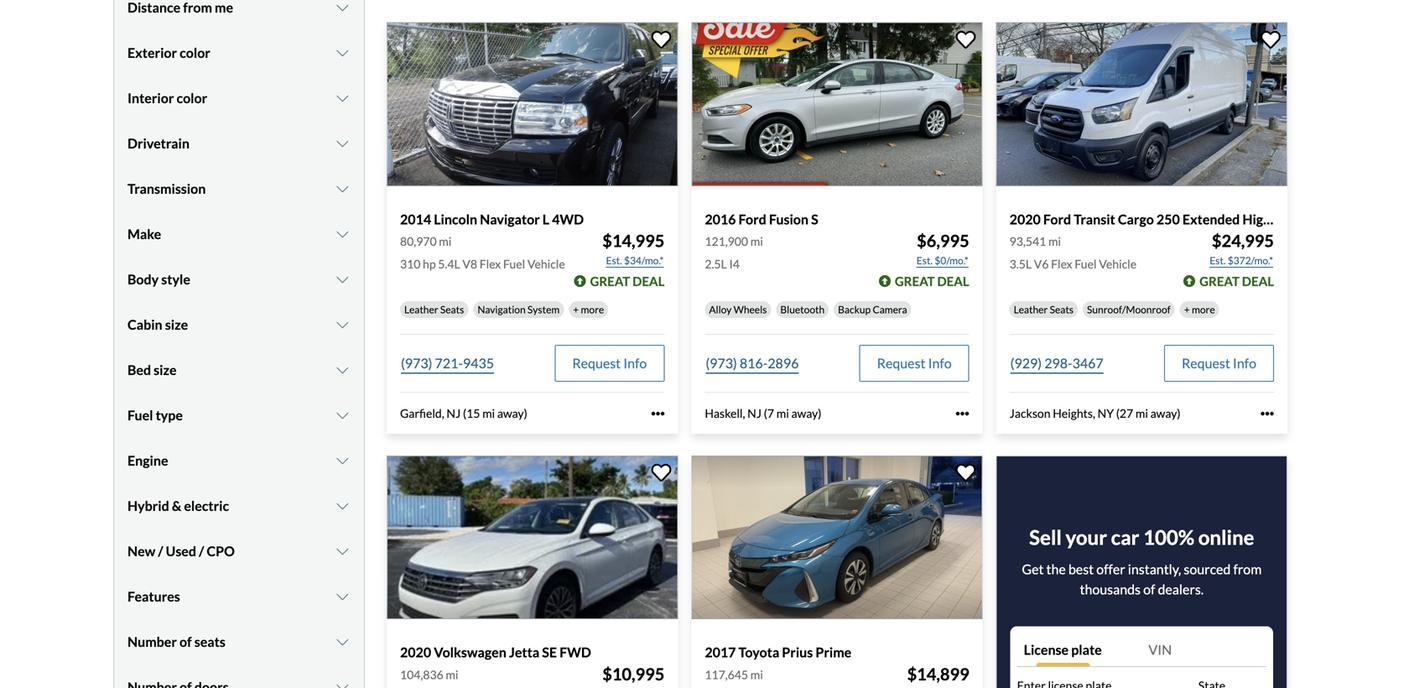 Task type: describe. For each thing, give the bounding box(es) containing it.
chevron down image for make
[[334, 228, 351, 241]]

fuel inside dropdown button
[[128, 407, 153, 424]]

seats for $14,995
[[440, 303, 464, 316]]

oxford white 2020 ford transit cargo 250 extended high roof lwb rwd van rear-wheel drive automatic image
[[997, 22, 1288, 186]]

number of seats
[[128, 634, 226, 650]]

bed size
[[128, 362, 177, 378]]

info for $14,995
[[624, 355, 647, 371]]

mi inside 93,541 mi 3.5l v6 flex fuel vehicle
[[1049, 234, 1061, 249]]

new
[[128, 543, 155, 559]]

high
[[1243, 211, 1271, 227]]

fuel inside 80,970 mi 310 hp 5.4l v8 flex fuel vehicle
[[503, 257, 525, 271]]

3 away) from the left
[[1151, 406, 1181, 421]]

vehicle inside 80,970 mi 310 hp 5.4l v8 flex fuel vehicle
[[528, 257, 565, 271]]

drivetrain button
[[128, 123, 351, 165]]

(27
[[1117, 406, 1134, 421]]

bluetooth
[[781, 303, 825, 316]]

chevron down image for cabin size
[[334, 318, 351, 332]]

great for $24,995
[[1200, 274, 1240, 289]]

(973) 816-2896 button
[[705, 345, 800, 382]]

bed size button
[[128, 349, 351, 391]]

transmission button
[[128, 168, 351, 210]]

leather for $24,995
[[1014, 303, 1048, 316]]

est. for $6,995
[[917, 254, 933, 267]]

est. $372/mo.* button
[[1209, 252, 1275, 269]]

request info button for $6,995
[[860, 345, 970, 382]]

navigator
[[480, 211, 540, 227]]

the
[[1047, 561, 1066, 577]]

tab list containing license plate
[[1018, 633, 1267, 667]]

(973) for $14,995
[[401, 355, 433, 371]]

get
[[1022, 561, 1044, 577]]

cabin size button
[[128, 304, 351, 346]]

exterior color
[[128, 45, 210, 61]]

chevron down image for engine
[[334, 454, 351, 468]]

ellipsis h image for $6,995
[[956, 407, 970, 420]]

hybrid & electric button
[[128, 485, 351, 527]]

transmission
[[128, 181, 206, 197]]

hp
[[423, 257, 436, 271]]

volkswagen
[[434, 644, 507, 661]]

color for interior color
[[177, 90, 207, 106]]

heights,
[[1053, 406, 1096, 421]]

make
[[128, 226, 161, 242]]

1 chevron down image from the top
[[334, 1, 351, 14]]

sourced
[[1184, 561, 1231, 577]]

mi down 'toyota'
[[751, 667, 763, 682]]

sell
[[1030, 525, 1062, 549]]

721-
[[435, 355, 463, 371]]

engine
[[128, 452, 168, 469]]

mi inside 80,970 mi 310 hp 5.4l v8 flex fuel vehicle
[[439, 234, 452, 249]]

2020 for 2020 ford transit cargo 250 extended high roof lwb rwd
[[1010, 211, 1041, 227]]

interior color button
[[128, 77, 351, 119]]

117,645
[[705, 667, 748, 682]]

leather for $14,995
[[404, 303, 439, 316]]

sell your car 100% online
[[1030, 525, 1255, 549]]

new / used / cpo
[[128, 543, 235, 559]]

est. $0/mo.* button
[[916, 252, 970, 269]]

system
[[528, 303, 560, 316]]

3467
[[1073, 355, 1104, 371]]

$6,995
[[917, 231, 970, 251]]

get the best offer instantly, sourced from thousands of dealers.
[[1022, 561, 1262, 598]]

engine button
[[128, 440, 351, 482]]

s
[[811, 211, 819, 227]]

dealers.
[[1158, 581, 1204, 598]]

chevron down image for transmission
[[334, 182, 351, 196]]

roof
[[1274, 211, 1303, 227]]

size for bed size
[[154, 362, 177, 378]]

flex inside 80,970 mi 310 hp 5.4l v8 flex fuel vehicle
[[480, 257, 501, 271]]

electric
[[184, 498, 229, 514]]

request info button for $24,995
[[1165, 345, 1275, 382]]

250
[[1157, 211, 1180, 227]]

chevron down image for fuel type
[[334, 409, 351, 422]]

117,645 mi
[[705, 667, 763, 682]]

2896
[[768, 355, 799, 371]]

2020 volkswagen jetta se fwd
[[400, 644, 591, 661]]

$24,995
[[1212, 231, 1275, 251]]

$24,995 est. $372/mo.*
[[1210, 231, 1275, 267]]

navigation
[[478, 303, 526, 316]]

121,900 mi 2.5l i4
[[705, 234, 763, 271]]

prius
[[782, 644, 813, 661]]

request info for $6,995
[[877, 355, 952, 371]]

v8
[[463, 257, 477, 271]]

2017
[[705, 644, 736, 661]]

(973) for $6,995
[[706, 355, 737, 371]]

2 / from the left
[[199, 543, 204, 559]]

mi right the (7
[[777, 406, 789, 421]]

license plate tab
[[1018, 633, 1142, 667]]

vehicle inside 93,541 mi 3.5l v6 flex fuel vehicle
[[1099, 257, 1137, 271]]

great for $14,995
[[590, 274, 630, 289]]

style
[[161, 271, 190, 288]]

$14,995 est. $34/mo.*
[[603, 231, 665, 267]]

2020 ford transit cargo 250 extended high roof lwb rwd
[[1010, 211, 1369, 227]]

request for $24,995
[[1182, 355, 1231, 371]]

93,541 mi 3.5l v6 flex fuel vehicle
[[1010, 234, 1137, 271]]

away) for $6,995
[[792, 406, 822, 421]]

body style button
[[128, 259, 351, 301]]

(929) 298-3467 button
[[1010, 345, 1105, 382]]

2016 ford fusion s
[[705, 211, 819, 227]]

transit
[[1074, 211, 1116, 227]]

80,970
[[400, 234, 437, 249]]

pure white 2020 volkswagen jetta se fwd sedan front-wheel drive automatic image
[[387, 455, 678, 619]]

your
[[1066, 525, 1108, 549]]

interior color
[[128, 90, 207, 106]]

2014
[[400, 211, 431, 227]]

alloy wheels
[[709, 303, 767, 316]]

mi right (27 on the bottom right
[[1136, 406, 1149, 421]]

black 2014 lincoln navigator l 4wd suv / crossover four-wheel drive 6-speed automatic image
[[387, 22, 678, 186]]

info for $24,995
[[1233, 355, 1257, 371]]

deal for $6,995
[[938, 274, 970, 289]]

se
[[542, 644, 557, 661]]

2.5l
[[705, 257, 727, 271]]

features button
[[128, 576, 351, 618]]

color for exterior color
[[180, 45, 210, 61]]

sunroof/moonroof
[[1087, 303, 1171, 316]]

ellipsis h image for $14,995
[[651, 407, 665, 420]]

vin
[[1149, 642, 1172, 658]]

104,836
[[400, 667, 444, 682]]

features
[[128, 588, 180, 605]]

request for $14,995
[[573, 355, 621, 371]]

alloy
[[709, 303, 732, 316]]

9435
[[463, 355, 494, 371]]

exterior
[[128, 45, 177, 61]]

chevron down image for exterior color
[[334, 46, 351, 60]]



Task type: vqa. For each thing, say whether or not it's contained in the screenshot.
the right VEHICLE
yes



Task type: locate. For each thing, give the bounding box(es) containing it.
1 request info from the left
[[573, 355, 647, 371]]

+ more for $24,995
[[1185, 303, 1216, 316]]

chevron down image for features
[[334, 590, 351, 603]]

5 chevron down image from the top
[[334, 273, 351, 286]]

11 chevron down image from the top
[[334, 681, 351, 688]]

2 (973) from the left
[[706, 355, 737, 371]]

chevron down image inside exterior color dropdown button
[[334, 46, 351, 60]]

best
[[1069, 561, 1094, 577]]

chevron down image inside features dropdown button
[[334, 590, 351, 603]]

license plate
[[1024, 642, 1102, 658]]

leather seats down hp
[[404, 303, 464, 316]]

color
[[180, 45, 210, 61], [177, 90, 207, 106]]

1 horizontal spatial request
[[877, 355, 926, 371]]

more right 'system'
[[581, 303, 604, 316]]

chevron down image inside the bed size 'dropdown button'
[[334, 364, 351, 377]]

seats down 5.4l
[[440, 303, 464, 316]]

1 more from the left
[[581, 303, 604, 316]]

2 info from the left
[[929, 355, 952, 371]]

0 horizontal spatial + more
[[573, 303, 604, 316]]

1 horizontal spatial leather seats
[[1014, 303, 1074, 316]]

2 horizontal spatial request info button
[[1165, 345, 1275, 382]]

nj left (15
[[447, 406, 461, 421]]

fusion
[[769, 211, 809, 227]]

1 horizontal spatial away)
[[792, 406, 822, 421]]

cpo
[[207, 543, 235, 559]]

0 horizontal spatial est.
[[606, 254, 622, 267]]

est. inside $14,995 est. $34/mo.*
[[606, 254, 622, 267]]

1 flex from the left
[[480, 257, 501, 271]]

2 horizontal spatial deal
[[1243, 274, 1275, 289]]

3 est. from the left
[[1210, 254, 1226, 267]]

away) for $14,995
[[497, 406, 528, 421]]

chevron down image inside hybrid & electric 'dropdown button'
[[334, 499, 351, 513]]

of left the seats
[[180, 634, 192, 650]]

/ right new
[[158, 543, 163, 559]]

garfield, nj (15 mi away)
[[400, 406, 528, 421]]

0 horizontal spatial great
[[590, 274, 630, 289]]

+
[[573, 303, 579, 316], [1185, 303, 1190, 316]]

fuel right v6
[[1075, 257, 1097, 271]]

+ more right 'system'
[[573, 303, 604, 316]]

body style
[[128, 271, 190, 288]]

vehicle down "l"
[[528, 257, 565, 271]]

of inside "get the best offer instantly, sourced from thousands of dealers."
[[1144, 581, 1156, 598]]

2 horizontal spatial ellipsis h image
[[1261, 407, 1275, 420]]

1 horizontal spatial deal
[[938, 274, 970, 289]]

more down est. $372/mo.* button
[[1192, 303, 1216, 316]]

+ for $24,995
[[1185, 303, 1190, 316]]

2020 for 2020 volkswagen jetta se fwd
[[400, 644, 431, 661]]

2 horizontal spatial est.
[[1210, 254, 1226, 267]]

4 chevron down image from the top
[[334, 364, 351, 377]]

1 horizontal spatial est.
[[917, 254, 933, 267]]

vehicle up sunroof/moonroof
[[1099, 257, 1137, 271]]

rwd
[[1337, 211, 1369, 227]]

deal
[[633, 274, 665, 289], [938, 274, 970, 289], [1243, 274, 1275, 289]]

2 leather seats from the left
[[1014, 303, 1074, 316]]

2 great deal from the left
[[895, 274, 970, 289]]

2 flex from the left
[[1051, 257, 1073, 271]]

2 horizontal spatial request info
[[1182, 355, 1257, 371]]

chevron down image for number of seats
[[334, 635, 351, 649]]

1 away) from the left
[[497, 406, 528, 421]]

2 est. from the left
[[917, 254, 933, 267]]

ford up 93,541
[[1044, 211, 1072, 227]]

2 chevron down image from the top
[[334, 46, 351, 60]]

2020 up 104,836
[[400, 644, 431, 661]]

1 vertical spatial 2020
[[400, 644, 431, 661]]

mi down 2016 ford fusion s
[[751, 234, 763, 249]]

est.
[[606, 254, 622, 267], [917, 254, 933, 267], [1210, 254, 1226, 267]]

deal for $24,995
[[1243, 274, 1275, 289]]

0 horizontal spatial +
[[573, 303, 579, 316]]

interior
[[128, 90, 174, 106]]

(15
[[463, 406, 480, 421]]

1 horizontal spatial + more
[[1185, 303, 1216, 316]]

size inside cabin size dropdown button
[[165, 317, 188, 333]]

2 leather from the left
[[1014, 303, 1048, 316]]

$0/mo.*
[[935, 254, 969, 267]]

color right interior
[[177, 90, 207, 106]]

&
[[172, 498, 181, 514]]

fuel left type at the left
[[128, 407, 153, 424]]

2016
[[705, 211, 736, 227]]

1 horizontal spatial /
[[199, 543, 204, 559]]

0 vertical spatial 2020
[[1010, 211, 1041, 227]]

away) right the (7
[[792, 406, 822, 421]]

1 (973) from the left
[[401, 355, 433, 371]]

cargo
[[1118, 211, 1154, 227]]

3 great from the left
[[1200, 274, 1240, 289]]

est. inside $24,995 est. $372/mo.*
[[1210, 254, 1226, 267]]

camera
[[873, 303, 908, 316]]

est. down $6,995
[[917, 254, 933, 267]]

1 horizontal spatial info
[[929, 355, 952, 371]]

request info for $24,995
[[1182, 355, 1257, 371]]

vin tab
[[1142, 633, 1267, 667]]

1 leather seats from the left
[[404, 303, 464, 316]]

0 horizontal spatial more
[[581, 303, 604, 316]]

est. for $14,995
[[606, 254, 622, 267]]

2 horizontal spatial great
[[1200, 274, 1240, 289]]

wheels
[[734, 303, 767, 316]]

away) right (27 on the bottom right
[[1151, 406, 1181, 421]]

2 horizontal spatial great deal
[[1200, 274, 1275, 289]]

1 horizontal spatial fuel
[[503, 257, 525, 271]]

info for $6,995
[[929, 355, 952, 371]]

seats for $24,995
[[1050, 303, 1074, 316]]

deal for $14,995
[[633, 274, 665, 289]]

2 ellipsis h image from the left
[[956, 407, 970, 420]]

2 request from the left
[[877, 355, 926, 371]]

chevron down image for hybrid & electric
[[334, 499, 351, 513]]

more for $14,995
[[581, 303, 604, 316]]

chevron down image inside cabin size dropdown button
[[334, 318, 351, 332]]

great deal for $6,995
[[895, 274, 970, 289]]

great down est. $372/mo.* button
[[1200, 274, 1240, 289]]

1 horizontal spatial great deal
[[895, 274, 970, 289]]

est. inside $6,995 est. $0/mo.*
[[917, 254, 933, 267]]

seats
[[440, 303, 464, 316], [1050, 303, 1074, 316]]

nj for $14,995
[[447, 406, 461, 421]]

toyota
[[739, 644, 780, 661]]

body
[[128, 271, 159, 288]]

1 horizontal spatial leather
[[1014, 303, 1048, 316]]

navigation system
[[478, 303, 560, 316]]

2 chevron down image from the top
[[334, 182, 351, 196]]

2 great from the left
[[895, 274, 935, 289]]

1 horizontal spatial (973)
[[706, 355, 737, 371]]

fwd
[[560, 644, 591, 661]]

mi right (15
[[483, 406, 495, 421]]

chevron down image inside interior color dropdown button
[[334, 92, 351, 105]]

1 / from the left
[[158, 543, 163, 559]]

license
[[1024, 642, 1069, 658]]

deal down $34/mo.*
[[633, 274, 665, 289]]

great down est. $0/mo.* button
[[895, 274, 935, 289]]

mi up v6
[[1049, 234, 1061, 249]]

(973) left 816-
[[706, 355, 737, 371]]

2 request info from the left
[[877, 355, 952, 371]]

ford
[[739, 211, 767, 227], [1044, 211, 1072, 227]]

1 leather from the left
[[404, 303, 439, 316]]

v6
[[1034, 257, 1049, 271]]

0 vertical spatial color
[[180, 45, 210, 61]]

$6,995 est. $0/mo.*
[[917, 231, 970, 267]]

cabin size
[[128, 317, 188, 333]]

(973) 721-9435 button
[[400, 345, 495, 382]]

1 est. from the left
[[606, 254, 622, 267]]

nj for $6,995
[[748, 406, 762, 421]]

0 horizontal spatial nj
[[447, 406, 461, 421]]

new / used / cpo button
[[128, 530, 351, 572]]

(929) 298-3467
[[1011, 355, 1104, 371]]

104,836 mi
[[400, 667, 459, 682]]

/ left cpo
[[199, 543, 204, 559]]

1 seats from the left
[[440, 303, 464, 316]]

number of seats button
[[128, 621, 351, 663]]

from
[[1234, 561, 1262, 577]]

1 ford from the left
[[739, 211, 767, 227]]

chevron down image inside new / used / cpo dropdown button
[[334, 545, 351, 558]]

number
[[128, 634, 177, 650]]

mi inside the 121,900 mi 2.5l i4
[[751, 234, 763, 249]]

0 horizontal spatial away)
[[497, 406, 528, 421]]

request info for $14,995
[[573, 355, 647, 371]]

color right exterior at the top left of page
[[180, 45, 210, 61]]

nj left the (7
[[748, 406, 762, 421]]

1 vertical spatial of
[[180, 634, 192, 650]]

1 horizontal spatial nj
[[748, 406, 762, 421]]

mi up 5.4l
[[439, 234, 452, 249]]

leather down the 3.5l
[[1014, 303, 1048, 316]]

jackson heights, ny (27 mi away)
[[1010, 406, 1181, 421]]

mi down volkswagen
[[446, 667, 459, 682]]

1 horizontal spatial flex
[[1051, 257, 1073, 271]]

blue magnetism 2017 toyota prius prime sedan  continuously variable transmission image
[[692, 455, 983, 619]]

ford for $6,995
[[739, 211, 767, 227]]

3 request info button from the left
[[1165, 345, 1275, 382]]

0 vertical spatial size
[[165, 317, 188, 333]]

1 info from the left
[[624, 355, 647, 371]]

make button
[[128, 213, 351, 255]]

2 horizontal spatial info
[[1233, 355, 1257, 371]]

chevron down image
[[334, 1, 351, 14], [334, 46, 351, 60], [334, 137, 351, 150], [334, 228, 351, 241], [334, 273, 351, 286], [334, 409, 351, 422], [334, 454, 351, 468], [334, 499, 351, 513], [334, 590, 351, 603], [334, 635, 351, 649], [334, 681, 351, 688]]

chevron down image inside the number of seats dropdown button
[[334, 635, 351, 649]]

$10,995
[[603, 664, 665, 684]]

fuel
[[503, 257, 525, 271], [1075, 257, 1097, 271], [128, 407, 153, 424]]

flex inside 93,541 mi 3.5l v6 flex fuel vehicle
[[1051, 257, 1073, 271]]

3 chevron down image from the top
[[334, 318, 351, 332]]

leather seats down v6
[[1014, 303, 1074, 316]]

chevron down image inside make dropdown button
[[334, 228, 351, 241]]

chevron down image for new / used / cpo
[[334, 545, 351, 558]]

3 chevron down image from the top
[[334, 137, 351, 150]]

$34/mo.*
[[624, 254, 664, 267]]

0 horizontal spatial deal
[[633, 274, 665, 289]]

more for $24,995
[[1192, 303, 1216, 316]]

chevron down image for body style
[[334, 273, 351, 286]]

ellipsis h image for $24,995
[[1261, 407, 1275, 420]]

thousands
[[1080, 581, 1141, 598]]

+ right sunroof/moonroof
[[1185, 303, 1190, 316]]

great deal for $14,995
[[590, 274, 665, 289]]

7 chevron down image from the top
[[334, 454, 351, 468]]

chevron down image inside transmission dropdown button
[[334, 182, 351, 196]]

(7
[[764, 406, 774, 421]]

leather seats for $14,995
[[404, 303, 464, 316]]

3 great deal from the left
[[1200, 274, 1275, 289]]

flex right v6
[[1051, 257, 1073, 271]]

3 info from the left
[[1233, 355, 1257, 371]]

of down the instantly,
[[1144, 581, 1156, 598]]

+ more down est. $372/mo.* button
[[1185, 303, 1216, 316]]

2 horizontal spatial fuel
[[1075, 257, 1097, 271]]

est. down "$14,995"
[[606, 254, 622, 267]]

0 horizontal spatial request info button
[[555, 345, 665, 382]]

+ right 'system'
[[573, 303, 579, 316]]

0 horizontal spatial info
[[624, 355, 647, 371]]

0 horizontal spatial request
[[573, 355, 621, 371]]

10 chevron down image from the top
[[334, 635, 351, 649]]

2 ford from the left
[[1044, 211, 1072, 227]]

est. down $24,995
[[1210, 254, 1226, 267]]

1 vehicle from the left
[[528, 257, 565, 271]]

0 horizontal spatial 2020
[[400, 644, 431, 661]]

(973) 721-9435
[[401, 355, 494, 371]]

121,900
[[705, 234, 748, 249]]

2020 up 93,541
[[1010, 211, 1041, 227]]

3 request info from the left
[[1182, 355, 1257, 371]]

4wd
[[552, 211, 584, 227]]

1 horizontal spatial great
[[895, 274, 935, 289]]

2 away) from the left
[[792, 406, 822, 421]]

ellipsis h image
[[651, 407, 665, 420], [956, 407, 970, 420], [1261, 407, 1275, 420]]

offer
[[1097, 561, 1126, 577]]

2 + from the left
[[1185, 303, 1190, 316]]

3 deal from the left
[[1243, 274, 1275, 289]]

chevron down image
[[334, 92, 351, 105], [334, 182, 351, 196], [334, 318, 351, 332], [334, 364, 351, 377], [334, 545, 351, 558]]

size right cabin
[[165, 317, 188, 333]]

6 chevron down image from the top
[[334, 409, 351, 422]]

0 horizontal spatial ford
[[739, 211, 767, 227]]

0 horizontal spatial request info
[[573, 355, 647, 371]]

2 request info button from the left
[[860, 345, 970, 382]]

+ more for $14,995
[[573, 303, 604, 316]]

0 horizontal spatial leather seats
[[404, 303, 464, 316]]

1 horizontal spatial ford
[[1044, 211, 1072, 227]]

1 horizontal spatial of
[[1144, 581, 1156, 598]]

haskell,
[[705, 406, 746, 421]]

request for $6,995
[[877, 355, 926, 371]]

0 horizontal spatial fuel
[[128, 407, 153, 424]]

816-
[[740, 355, 768, 371]]

1 great from the left
[[590, 274, 630, 289]]

5 chevron down image from the top
[[334, 545, 351, 558]]

1 horizontal spatial +
[[1185, 303, 1190, 316]]

1 horizontal spatial 2020
[[1010, 211, 1041, 227]]

deal down $372/mo.*
[[1243, 274, 1275, 289]]

garfield,
[[400, 406, 444, 421]]

mi
[[439, 234, 452, 249], [751, 234, 763, 249], [1049, 234, 1061, 249], [483, 406, 495, 421], [777, 406, 789, 421], [1136, 406, 1149, 421], [446, 667, 459, 682], [751, 667, 763, 682]]

1 request from the left
[[573, 355, 621, 371]]

0 horizontal spatial vehicle
[[528, 257, 565, 271]]

0 horizontal spatial flex
[[480, 257, 501, 271]]

0 horizontal spatial /
[[158, 543, 163, 559]]

0 horizontal spatial seats
[[440, 303, 464, 316]]

car
[[1111, 525, 1140, 549]]

9 chevron down image from the top
[[334, 590, 351, 603]]

ford for $24,995
[[1044, 211, 1072, 227]]

4 chevron down image from the top
[[334, 228, 351, 241]]

2 + more from the left
[[1185, 303, 1216, 316]]

info
[[624, 355, 647, 371], [929, 355, 952, 371], [1233, 355, 1257, 371]]

deal down $0/mo.*
[[938, 274, 970, 289]]

93,541
[[1010, 234, 1047, 249]]

exterior color button
[[128, 32, 351, 74]]

8 chevron down image from the top
[[334, 499, 351, 513]]

1 horizontal spatial request info button
[[860, 345, 970, 382]]

cabin
[[128, 317, 162, 333]]

0 vertical spatial of
[[1144, 581, 1156, 598]]

est. for $24,995
[[1210, 254, 1226, 267]]

extended
[[1183, 211, 1240, 227]]

1 + more from the left
[[573, 303, 604, 316]]

great down est. $34/mo.* button
[[590, 274, 630, 289]]

2 deal from the left
[[938, 274, 970, 289]]

size inside the bed size 'dropdown button'
[[154, 362, 177, 378]]

1 horizontal spatial ellipsis h image
[[956, 407, 970, 420]]

2 horizontal spatial away)
[[1151, 406, 1181, 421]]

flex right v8
[[480, 257, 501, 271]]

3 request from the left
[[1182, 355, 1231, 371]]

1 ellipsis h image from the left
[[651, 407, 665, 420]]

haskell, nj (7 mi away)
[[705, 406, 822, 421]]

2 nj from the left
[[748, 406, 762, 421]]

0 horizontal spatial of
[[180, 634, 192, 650]]

great
[[590, 274, 630, 289], [895, 274, 935, 289], [1200, 274, 1240, 289]]

chevron down image for interior color
[[334, 92, 351, 105]]

jetta
[[509, 644, 540, 661]]

drivetrain
[[128, 135, 190, 152]]

great deal down est. $34/mo.* button
[[590, 274, 665, 289]]

(973) left 721-
[[401, 355, 433, 371]]

chevron down image inside fuel type dropdown button
[[334, 409, 351, 422]]

298-
[[1045, 355, 1073, 371]]

size for cabin size
[[165, 317, 188, 333]]

size right bed
[[154, 362, 177, 378]]

great deal down est. $0/mo.* button
[[895, 274, 970, 289]]

0 horizontal spatial leather
[[404, 303, 439, 316]]

1 great deal from the left
[[590, 274, 665, 289]]

lwb
[[1305, 211, 1334, 227]]

fuel inside 93,541 mi 3.5l v6 flex fuel vehicle
[[1075, 257, 1097, 271]]

2 seats from the left
[[1050, 303, 1074, 316]]

chevron down image inside the engine dropdown button
[[334, 454, 351, 468]]

2 more from the left
[[1192, 303, 1216, 316]]

0 horizontal spatial ellipsis h image
[[651, 407, 665, 420]]

1 vertical spatial color
[[177, 90, 207, 106]]

+ for $14,995
[[573, 303, 579, 316]]

great deal down est. $372/mo.* button
[[1200, 274, 1275, 289]]

silver 2016 ford fusion s sedan front-wheel drive 6-speed automatic image
[[692, 22, 983, 186]]

request info button
[[555, 345, 665, 382], [860, 345, 970, 382], [1165, 345, 1275, 382]]

1 chevron down image from the top
[[334, 92, 351, 105]]

great for $6,995
[[895, 274, 935, 289]]

away) right (15
[[497, 406, 528, 421]]

of
[[1144, 581, 1156, 598], [180, 634, 192, 650]]

chevron down image inside drivetrain dropdown button
[[334, 137, 351, 150]]

chevron down image for bed size
[[334, 364, 351, 377]]

2 vehicle from the left
[[1099, 257, 1137, 271]]

2 horizontal spatial request
[[1182, 355, 1231, 371]]

1 horizontal spatial request info
[[877, 355, 952, 371]]

1 + from the left
[[573, 303, 579, 316]]

request info button for $14,995
[[555, 345, 665, 382]]

1 horizontal spatial vehicle
[[1099, 257, 1137, 271]]

3 ellipsis h image from the left
[[1261, 407, 1275, 420]]

1 nj from the left
[[447, 406, 461, 421]]

/
[[158, 543, 163, 559], [199, 543, 204, 559]]

of inside dropdown button
[[180, 634, 192, 650]]

ford right 2016 at the right
[[739, 211, 767, 227]]

$14,995
[[603, 231, 665, 251]]

0 horizontal spatial (973)
[[401, 355, 433, 371]]

hybrid & electric
[[128, 498, 229, 514]]

0 horizontal spatial great deal
[[590, 274, 665, 289]]

leather down hp
[[404, 303, 439, 316]]

chevron down image for drivetrain
[[334, 137, 351, 150]]

seats up the 298-
[[1050, 303, 1074, 316]]

1 request info button from the left
[[555, 345, 665, 382]]

1 vertical spatial size
[[154, 362, 177, 378]]

i4
[[730, 257, 740, 271]]

fuel right v8
[[503, 257, 525, 271]]

backup
[[838, 303, 871, 316]]

1 horizontal spatial seats
[[1050, 303, 1074, 316]]

1 horizontal spatial more
[[1192, 303, 1216, 316]]

great deal for $24,995
[[1200, 274, 1275, 289]]

chevron down image inside body style dropdown button
[[334, 273, 351, 286]]

l
[[543, 211, 550, 227]]

2020
[[1010, 211, 1041, 227], [400, 644, 431, 661]]

tab list
[[1018, 633, 1267, 667]]

1 deal from the left
[[633, 274, 665, 289]]

leather seats for $24,995
[[1014, 303, 1074, 316]]

used
[[166, 543, 196, 559]]



